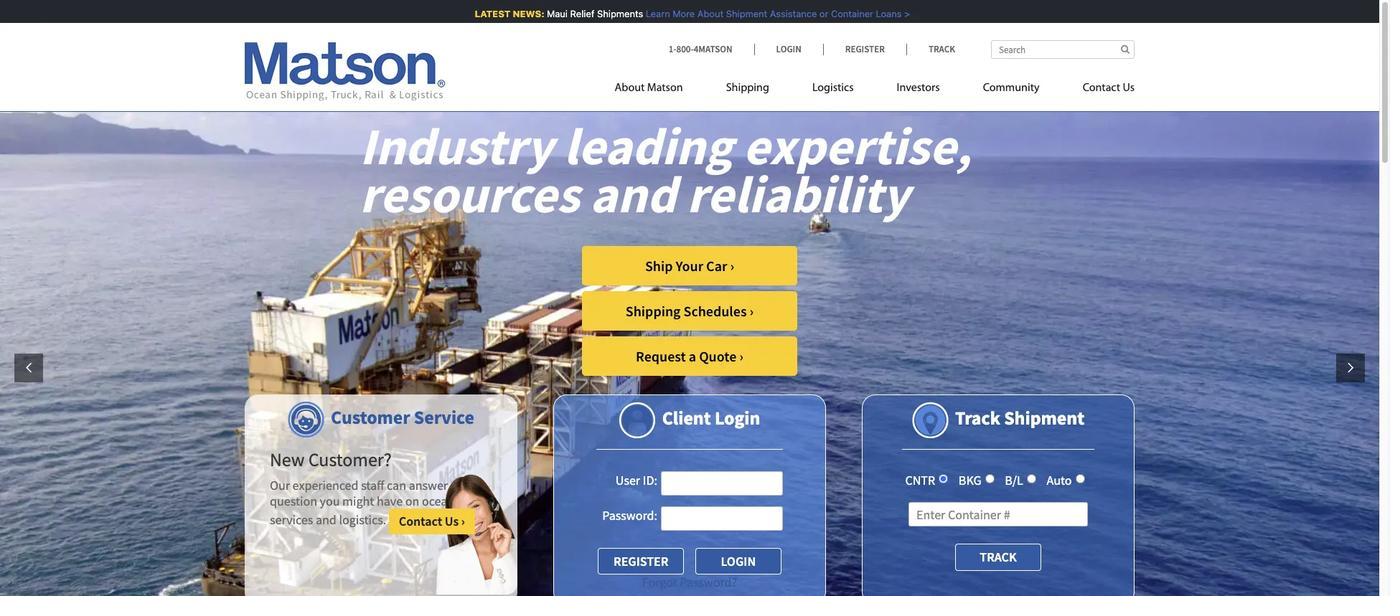 Task type: locate. For each thing, give the bounding box(es) containing it.
contact us ›
[[399, 514, 465, 530]]

more
[[667, 8, 689, 19]]

0 horizontal spatial shipping
[[626, 302, 681, 320]]

new customer?
[[270, 448, 392, 472]]

0 vertical spatial shipping
[[726, 83, 770, 94]]

register down loans
[[846, 43, 885, 55]]

1 horizontal spatial login
[[776, 43, 802, 55]]

search image
[[1121, 45, 1130, 54]]

0 horizontal spatial register
[[614, 554, 669, 570]]

shipping down 4matson
[[726, 83, 770, 94]]

1 horizontal spatial shipping
[[726, 83, 770, 94]]

id:
[[643, 472, 658, 489]]

1 vertical spatial register
[[614, 554, 669, 570]]

service
[[414, 406, 475, 429]]

shipping schedules › link
[[582, 291, 798, 331]]

ship
[[645, 257, 673, 275]]

contact for contact us
[[1083, 83, 1121, 94]]

top menu navigation
[[615, 75, 1135, 105]]

login link
[[754, 43, 823, 55]]

› right schedules
[[750, 302, 754, 320]]

Password: password field
[[661, 507, 783, 531]]

User ID: text field
[[661, 472, 783, 496]]

password:
[[603, 507, 658, 524]]

track inside track button
[[980, 550, 1017, 566]]

1 vertical spatial register link
[[598, 549, 684, 575]]

0 vertical spatial track
[[929, 43, 956, 55]]

None search field
[[992, 40, 1135, 59]]

0 horizontal spatial us
[[445, 514, 459, 530]]

community
[[983, 83, 1040, 94]]

about right the more
[[691, 8, 717, 19]]

track
[[929, 43, 956, 55], [956, 406, 1001, 430], [980, 550, 1017, 566]]

login down assistance
[[776, 43, 802, 55]]

track up investors
[[929, 43, 956, 55]]

›
[[730, 257, 735, 275], [750, 302, 754, 320], [740, 347, 744, 365], [461, 514, 465, 530]]

0 vertical spatial register link
[[823, 43, 907, 55]]

800-
[[677, 43, 694, 55]]

1 horizontal spatial us
[[1123, 83, 1135, 94]]

0 horizontal spatial login
[[715, 406, 761, 430]]

car
[[707, 257, 728, 275]]

login
[[776, 43, 802, 55], [715, 406, 761, 430]]

customer service
[[331, 406, 475, 429]]

image of smiling customer service agent ready to help. image
[[436, 475, 518, 595]]

track down enter container # text box at the bottom right of the page
[[980, 550, 1017, 566]]

register up the forgot
[[614, 554, 669, 570]]

Auto radio
[[1076, 475, 1085, 484]]

contact down search search box
[[1083, 83, 1121, 94]]

user
[[616, 472, 641, 489]]

us for contact us ›
[[445, 514, 459, 530]]

› down any
[[461, 514, 465, 530]]

shipping inside "link"
[[626, 302, 681, 320]]

us
[[1123, 83, 1135, 94], [445, 514, 459, 530]]

1-800-4matson link
[[669, 43, 754, 55]]

track up bkg option
[[956, 406, 1001, 430]]

shipment
[[720, 8, 761, 19], [1005, 406, 1085, 430]]

us down ocean on the left bottom of page
[[445, 514, 459, 530]]

latest
[[469, 8, 504, 19]]

your
[[676, 257, 704, 275]]

1 vertical spatial shipping
[[626, 302, 681, 320]]

answer
[[409, 478, 448, 494]]

us for contact us
[[1123, 83, 1135, 94]]

quote
[[699, 347, 737, 365]]

matson
[[647, 83, 683, 94]]

1 vertical spatial login
[[715, 406, 761, 430]]

client
[[662, 406, 711, 430]]

0 horizontal spatial contact
[[399, 514, 442, 530]]

0 vertical spatial about
[[691, 8, 717, 19]]

user id:
[[616, 472, 658, 489]]

None button
[[696, 549, 782, 575]]

contact inside top menu navigation
[[1083, 83, 1121, 94]]

industry
[[360, 113, 553, 179]]

experienced
[[293, 478, 359, 494]]

register link down loans
[[823, 43, 907, 55]]

investors link
[[876, 75, 962, 105]]

b/l
[[1005, 472, 1024, 489]]

us inside top menu navigation
[[1123, 83, 1135, 94]]

1 vertical spatial shipment
[[1005, 406, 1085, 430]]

1 vertical spatial contact
[[399, 514, 442, 530]]

2 vertical spatial track
[[980, 550, 1017, 566]]

forgot password?
[[642, 575, 737, 591]]

shipment up b/l option
[[1005, 406, 1085, 430]]

ship your car ›
[[645, 257, 735, 275]]

assistance
[[764, 8, 811, 19]]

0 vertical spatial shipment
[[720, 8, 761, 19]]

shipping
[[726, 83, 770, 94], [626, 302, 681, 320]]

0 vertical spatial register
[[846, 43, 885, 55]]

might
[[343, 493, 374, 510]]

about matson link
[[615, 75, 705, 105]]

about left matson in the left top of the page
[[615, 83, 645, 94]]

leading
[[564, 113, 733, 179]]

1 horizontal spatial contact
[[1083, 83, 1121, 94]]

Search search field
[[992, 40, 1135, 59]]

can
[[387, 478, 406, 494]]

logistics
[[813, 83, 854, 94]]

shipment up 4matson
[[720, 8, 761, 19]]

our experienced staff can answer any question you might have on ocean services and logistics.
[[270, 478, 470, 529]]

us down search icon
[[1123, 83, 1135, 94]]

contact us › link
[[389, 509, 475, 535]]

login right the client
[[715, 406, 761, 430]]

contact
[[1083, 83, 1121, 94], [399, 514, 442, 530]]

about
[[691, 8, 717, 19], [615, 83, 645, 94]]

shipping down ship
[[626, 302, 681, 320]]

0 vertical spatial contact
[[1083, 83, 1121, 94]]

news:
[[507, 8, 538, 19]]

logistics link
[[791, 75, 876, 105]]

1 vertical spatial us
[[445, 514, 459, 530]]

track button
[[956, 545, 1042, 571]]

0 vertical spatial us
[[1123, 83, 1135, 94]]

expertise,
[[743, 113, 972, 179]]

schedules
[[684, 302, 747, 320]]

0 horizontal spatial about
[[615, 83, 645, 94]]

1 vertical spatial track
[[956, 406, 1001, 430]]

relief
[[564, 8, 588, 19]]

1 vertical spatial about
[[615, 83, 645, 94]]

ship your car › link
[[582, 246, 798, 286]]

contact down on at the left bottom of page
[[399, 514, 442, 530]]

register
[[846, 43, 885, 55], [614, 554, 669, 570]]

0 horizontal spatial register link
[[598, 549, 684, 575]]

maui
[[541, 8, 562, 19]]

track for track button
[[980, 550, 1017, 566]]

track link
[[907, 43, 956, 55]]

on
[[405, 493, 420, 510]]

shipments
[[591, 8, 637, 19]]

request
[[636, 347, 686, 365]]

track shipment
[[956, 406, 1085, 430]]

1 horizontal spatial register
[[846, 43, 885, 55]]

register link down the password:
[[598, 549, 684, 575]]

register link
[[823, 43, 907, 55], [598, 549, 684, 575]]

reliability
[[687, 162, 910, 227]]

shipping inside top menu navigation
[[726, 83, 770, 94]]

› right car
[[730, 257, 735, 275]]

request a quote › link
[[582, 337, 798, 376]]



Task type: describe. For each thing, give the bounding box(es) containing it.
› right quote
[[740, 347, 744, 365]]

about inside top menu navigation
[[615, 83, 645, 94]]

investors
[[897, 83, 940, 94]]

CNTR radio
[[939, 475, 949, 484]]

request a quote ›
[[636, 347, 744, 365]]

1 horizontal spatial shipment
[[1005, 406, 1085, 430]]

a
[[689, 347, 697, 365]]

logistics.
[[339, 512, 386, 529]]

services and
[[270, 512, 337, 529]]

resources
[[360, 162, 580, 227]]

about matson
[[615, 83, 683, 94]]

any
[[451, 478, 470, 494]]

or
[[813, 8, 822, 19]]

shipping for shipping
[[726, 83, 770, 94]]

shipping link
[[705, 75, 791, 105]]

question
[[270, 493, 317, 510]]

community link
[[962, 75, 1062, 105]]

our
[[270, 478, 290, 494]]

contact for contact us ›
[[399, 514, 442, 530]]

forgot password? link
[[642, 575, 737, 591]]

latest news: maui relief shipments learn more about shipment assistance or container loans >
[[469, 8, 904, 19]]

container
[[825, 8, 867, 19]]

ocean
[[422, 493, 455, 510]]

1-800-4matson
[[669, 43, 733, 55]]

industry leading expertise, resources and reliability
[[360, 113, 972, 227]]

0 vertical spatial login
[[776, 43, 802, 55]]

Enter Container # text field
[[909, 503, 1088, 527]]

contact us
[[1083, 83, 1135, 94]]

track for track shipment
[[956, 406, 1001, 430]]

contact us link
[[1062, 75, 1135, 105]]

cntr
[[906, 472, 936, 489]]

have
[[377, 493, 403, 510]]

4matson
[[694, 43, 733, 55]]

staff
[[361, 478, 384, 494]]

loans
[[870, 8, 896, 19]]

and
[[590, 162, 677, 227]]

auto
[[1047, 472, 1072, 489]]

B/L radio
[[1027, 475, 1037, 484]]

>
[[898, 8, 904, 19]]

blue matson logo with ocean, shipping, truck, rail and logistics written beneath it. image
[[245, 42, 446, 101]]

password?
[[680, 575, 737, 591]]

new
[[270, 448, 305, 472]]

forgot
[[642, 575, 678, 591]]

BKG radio
[[986, 475, 995, 484]]

shipping for shipping schedules ›
[[626, 302, 681, 320]]

1 horizontal spatial about
[[691, 8, 717, 19]]

learn
[[640, 8, 664, 19]]

track for track link
[[929, 43, 956, 55]]

client login
[[662, 406, 761, 430]]

0 horizontal spatial shipment
[[720, 8, 761, 19]]

you
[[320, 493, 340, 510]]

shipping schedules ›
[[626, 302, 754, 320]]

customer?
[[309, 448, 392, 472]]

customer
[[331, 406, 410, 429]]

learn more about shipment assistance or container loans > link
[[640, 8, 904, 19]]

1-
[[669, 43, 677, 55]]

1 horizontal spatial register link
[[823, 43, 907, 55]]

bkg
[[959, 472, 982, 489]]



Task type: vqa. For each thing, say whether or not it's contained in the screenshot.
Shipping in the Top Menu navigation
yes



